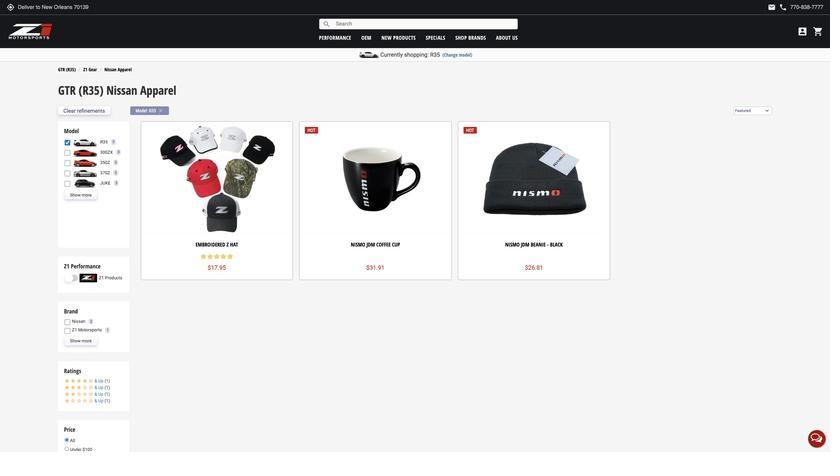 Task type: locate. For each thing, give the bounding box(es) containing it.
0 vertical spatial show
[[70, 192, 81, 197]]

1 horizontal spatial (r35)
[[79, 82, 103, 99]]

show more for model
[[70, 192, 92, 197]]

2 gtr from the top
[[58, 82, 76, 99]]

1 star from the left
[[200, 253, 207, 260]]

nissan 300zx z32 1990 1991 1992 1993 1994 1995 1996 vg30dett vg30de twin turbo non turbo z1 motorsports image
[[72, 148, 99, 157]]

apparel
[[118, 66, 132, 72], [140, 82, 176, 99]]

1 more from the top
[[82, 192, 92, 197]]

3 for juke
[[115, 181, 117, 185]]

up
[[98, 379, 104, 384], [98, 385, 104, 390], [98, 392, 104, 397], [98, 398, 104, 403]]

0 vertical spatial (r35)
[[66, 66, 76, 72]]

1 vertical spatial nissan
[[106, 82, 137, 99]]

0 vertical spatial more
[[82, 192, 92, 197]]

3 right 350z
[[115, 160, 117, 165]]

0 horizontal spatial (r35)
[[66, 66, 76, 72]]

nissan right gear
[[105, 66, 117, 72]]

1 vertical spatial show more
[[70, 339, 92, 344]]

beanie
[[531, 241, 546, 248]]

show more down z1 motorsports
[[70, 339, 92, 344]]

3 right 300zx
[[117, 150, 120, 155]]

None checkbox
[[65, 150, 70, 156], [65, 181, 70, 187], [65, 319, 70, 325], [65, 150, 70, 156], [65, 181, 70, 187], [65, 319, 70, 325]]

show more
[[70, 192, 92, 197], [70, 339, 92, 344]]

nissan 370z z34 2009 2010 2011 2012 2013 2014 2015 2016 2017 2018 2019 3.7l vq37vhr vhr nismo z1 motorsports image
[[72, 169, 99, 177]]

0 vertical spatial r35
[[430, 51, 440, 58]]

us
[[513, 34, 518, 41]]

shopping_cart link
[[812, 26, 824, 37]]

2 show more from the top
[[70, 339, 92, 344]]

1 vertical spatial r35
[[149, 108, 156, 114]]

gtr (r35) link
[[58, 66, 76, 72]]

gtr for gtr (r35) nissan apparel
[[58, 82, 76, 99]]

gtr
[[58, 66, 65, 72], [58, 82, 76, 99]]

(r35) for gtr (r35)
[[66, 66, 76, 72]]

r35
[[430, 51, 440, 58], [149, 108, 156, 114], [100, 139, 108, 144]]

all
[[69, 438, 75, 443]]

1 vertical spatial more
[[82, 339, 92, 344]]

ratings
[[64, 367, 81, 375]]

r35 left (change
[[430, 51, 440, 58]]

new products
[[382, 34, 416, 41]]

gtr left z1 gear
[[58, 66, 65, 72]]

performance
[[319, 34, 351, 41]]

show more button for brand
[[65, 337, 97, 346]]

3 & from the top
[[95, 392, 97, 397]]

more for brand
[[82, 339, 92, 344]]

1 vertical spatial gtr
[[58, 82, 76, 99]]

3
[[112, 140, 115, 144], [117, 150, 120, 155], [115, 160, 117, 165], [115, 171, 117, 175], [115, 181, 117, 185]]

1 show more from the top
[[70, 192, 92, 197]]

gtr (r35) nissan apparel
[[58, 82, 176, 99]]

None checkbox
[[65, 140, 70, 146], [65, 161, 70, 166], [65, 171, 70, 177], [65, 328, 70, 334], [65, 140, 70, 146], [65, 161, 70, 166], [65, 171, 70, 177], [65, 328, 70, 334]]

2 nismo from the left
[[506, 241, 520, 248]]

jdm left beanie
[[521, 241, 530, 248]]

3 for r35
[[112, 140, 115, 144]]

z1 gear
[[83, 66, 97, 72]]

apparel up gtr (r35) nissan apparel
[[118, 66, 132, 72]]

jdm
[[367, 241, 375, 248], [521, 241, 530, 248]]

2 show more button from the top
[[65, 337, 97, 346]]

None radio
[[65, 438, 69, 442], [65, 447, 69, 451], [65, 438, 69, 442], [65, 447, 69, 451]]

(r35)
[[66, 66, 76, 72], [79, 82, 103, 99]]

(change model) link
[[443, 52, 473, 58]]

nissan down nissan apparel link
[[106, 82, 137, 99]]

black
[[550, 241, 563, 248]]

shop brands link
[[456, 34, 486, 41]]

0 vertical spatial nissan
[[105, 66, 117, 72]]

Search search field
[[331, 19, 518, 29]]

2 vertical spatial r35
[[100, 139, 108, 144]]

1 vertical spatial show
[[70, 339, 81, 344]]

1 jdm from the left
[[367, 241, 375, 248]]

nissan r35 gtr gt-r awd twin turbo 2009 2010 2011 2012 2013 2014 2015 2016 2017 2018 2019 2020 vr38dett z1 motorsports image
[[72, 138, 99, 147]]

show more button down nissan juke 2011 2012 2013 2014 2015 2016 2017 vr38dett hr15de mr16ddt hr16de z1 motorsports image
[[65, 191, 97, 200]]

brands
[[469, 34, 486, 41]]

1 horizontal spatial r35
[[149, 108, 156, 114]]

2 jdm from the left
[[521, 241, 530, 248]]

show more down nissan juke 2011 2012 2013 2014 2015 2016 2017 vr38dett hr15de mr16ddt hr16de z1 motorsports image
[[70, 192, 92, 197]]

1 & from the top
[[95, 379, 97, 384]]

1 vertical spatial (r35)
[[79, 82, 103, 99]]

1
[[107, 328, 109, 332], [106, 379, 108, 384], [106, 385, 108, 390], [106, 392, 108, 397], [106, 398, 108, 403]]

new
[[382, 34, 392, 41]]

0 vertical spatial gtr
[[58, 66, 65, 72]]

(change
[[443, 52, 458, 58]]

nissan up z1 motorsports
[[72, 319, 85, 324]]

shopping:
[[404, 51, 429, 58]]

1 horizontal spatial apparel
[[140, 82, 176, 99]]

0 vertical spatial show more
[[70, 192, 92, 197]]

embroidered
[[196, 241, 225, 248]]

(r35) left z1 gear
[[66, 66, 76, 72]]

(r35) up 'refinements'
[[79, 82, 103, 99]]

& up 1
[[95, 379, 108, 384], [95, 385, 108, 390], [95, 392, 108, 397], [95, 398, 108, 403]]

1 horizontal spatial jdm
[[521, 241, 530, 248]]

nismo left coffee
[[351, 241, 365, 248]]

star
[[200, 253, 207, 260], [207, 253, 214, 260], [214, 253, 220, 260], [220, 253, 227, 260], [227, 253, 234, 260]]

0 horizontal spatial nismo
[[351, 241, 365, 248]]

show more button
[[65, 191, 97, 200], [65, 337, 97, 346]]

model)
[[459, 52, 473, 58]]

phone
[[780, 3, 788, 11]]

0 vertical spatial show more button
[[65, 191, 97, 200]]

3 right 370z
[[115, 171, 117, 175]]

z1
[[83, 66, 87, 72], [64, 262, 69, 270], [99, 275, 104, 280], [72, 328, 77, 332]]

3 up 300zx
[[112, 140, 115, 144]]

z1 left gear
[[83, 66, 87, 72]]

2 star from the left
[[207, 253, 214, 260]]

2 & up 1 from the top
[[95, 385, 108, 390]]

show down nissan juke 2011 2012 2013 2014 2015 2016 2017 vr38dett hr15de mr16ddt hr16de z1 motorsports image
[[70, 192, 81, 197]]

specials link
[[426, 34, 446, 41]]

z1 motorsports
[[72, 328, 102, 332]]

r35 left close
[[149, 108, 156, 114]]

r35 up 300zx
[[100, 139, 108, 144]]

1 gtr from the top
[[58, 66, 65, 72]]

close
[[158, 108, 164, 114]]

0 horizontal spatial apparel
[[118, 66, 132, 72]]

brand
[[64, 307, 78, 315]]

1 show from the top
[[70, 192, 81, 197]]

&
[[95, 379, 97, 384], [95, 385, 97, 390], [95, 392, 97, 397], [95, 398, 97, 403]]

gtr for gtr (r35)
[[58, 66, 65, 72]]

$31.91
[[366, 264, 385, 271]]

jdm for beanie
[[521, 241, 530, 248]]

4 star from the left
[[220, 253, 227, 260]]

show
[[70, 192, 81, 197], [70, 339, 81, 344]]

1 nismo from the left
[[351, 241, 365, 248]]

gtr up the clear
[[58, 82, 76, 99]]

1 show more button from the top
[[65, 191, 97, 200]]

more down z1 motorsports
[[82, 339, 92, 344]]

nissan
[[105, 66, 117, 72], [106, 82, 137, 99], [72, 319, 85, 324]]

2 vertical spatial nissan
[[72, 319, 85, 324]]

products
[[105, 275, 122, 280]]

2 show from the top
[[70, 339, 81, 344]]

2 & from the top
[[95, 385, 97, 390]]

clear refinements button
[[58, 107, 110, 115]]

z1 left products
[[99, 275, 104, 280]]

account_box
[[798, 26, 808, 37]]

jdm left coffee
[[367, 241, 375, 248]]

1 up from the top
[[98, 379, 104, 384]]

more
[[82, 192, 92, 197], [82, 339, 92, 344]]

nismo
[[351, 241, 365, 248], [506, 241, 520, 248]]

1 horizontal spatial nismo
[[506, 241, 520, 248]]

4 & up 1 from the top
[[95, 398, 108, 403]]

2 more from the top
[[82, 339, 92, 344]]

z1 for z1 motorsports
[[72, 328, 77, 332]]

apparel up close
[[140, 82, 176, 99]]

show down z1 motorsports
[[70, 339, 81, 344]]

1 vertical spatial show more button
[[65, 337, 97, 346]]

performance link
[[319, 34, 351, 41]]

3 & up 1 from the top
[[95, 392, 108, 397]]

more down nissan juke 2011 2012 2013 2014 2015 2016 2017 vr38dett hr15de mr16ddt hr16de z1 motorsports image
[[82, 192, 92, 197]]

products
[[393, 34, 416, 41]]

show more button down z1 motorsports
[[65, 337, 97, 346]]

$26.81
[[525, 264, 543, 271]]

0 horizontal spatial jdm
[[367, 241, 375, 248]]

z1 left performance
[[64, 262, 69, 270]]

3 right 'juke'
[[115, 181, 117, 185]]

nismo left beanie
[[506, 241, 520, 248]]

z1 left motorsports
[[72, 328, 77, 332]]



Task type: describe. For each thing, give the bounding box(es) containing it.
(r35) for gtr (r35) nissan apparel
[[79, 82, 103, 99]]

nissan for nissan apparel
[[105, 66, 117, 72]]

refinements
[[77, 108, 105, 114]]

specials
[[426, 34, 446, 41]]

z1 for z1 products
[[99, 275, 104, 280]]

show more for brand
[[70, 339, 92, 344]]

1 vertical spatial apparel
[[140, 82, 176, 99]]

4 up from the top
[[98, 398, 104, 403]]

z1 gear link
[[83, 66, 97, 72]]

nismo jdm beanie - black
[[506, 241, 563, 248]]

nissan for nissan
[[72, 319, 85, 324]]

performance
[[71, 262, 101, 270]]

$17.95
[[208, 264, 226, 271]]

z1 motorsports logo image
[[8, 23, 53, 40]]

5 star from the left
[[227, 253, 234, 260]]

3 for 300zx
[[117, 150, 120, 155]]

clear refinements
[[63, 108, 105, 114]]

hat
[[230, 241, 238, 248]]

0 vertical spatial apparel
[[118, 66, 132, 72]]

nissan 350z z33 2003 2004 2005 2006 2007 2008 2009 vq35de 3.5l revup rev up vq35hr nismo z1 motorsports image
[[72, 158, 99, 167]]

nismo for nismo jdm coffee cup
[[351, 241, 365, 248]]

300zx
[[100, 150, 113, 155]]

3 star from the left
[[214, 253, 220, 260]]

z1 products
[[99, 275, 122, 280]]

model
[[64, 127, 79, 135]]

new products link
[[382, 34, 416, 41]]

star star star star star
[[200, 253, 234, 260]]

currently
[[381, 51, 403, 58]]

shop
[[456, 34, 467, 41]]

cup
[[392, 241, 400, 248]]

show for brand
[[70, 339, 81, 344]]

more for model
[[82, 192, 92, 197]]

z
[[227, 241, 229, 248]]

coffee
[[377, 241, 391, 248]]

gtr (r35)
[[58, 66, 76, 72]]

gear
[[89, 66, 97, 72]]

model:
[[136, 108, 148, 114]]

shopping_cart
[[813, 26, 824, 37]]

nissan apparel
[[105, 66, 132, 72]]

nismo jdm coffee cup
[[351, 241, 400, 248]]

3 for 350z
[[115, 160, 117, 165]]

show for model
[[70, 192, 81, 197]]

mail phone
[[768, 3, 788, 11]]

oem
[[362, 34, 372, 41]]

my_location
[[7, 3, 15, 11]]

juke
[[100, 181, 111, 186]]

about us
[[496, 34, 518, 41]]

3 up from the top
[[98, 392, 104, 397]]

2 up from the top
[[98, 385, 104, 390]]

2 horizontal spatial r35
[[430, 51, 440, 58]]

mail link
[[768, 3, 776, 11]]

nismo for nismo jdm beanie - black
[[506, 241, 520, 248]]

account_box link
[[796, 26, 810, 37]]

z1 for z1 gear
[[83, 66, 87, 72]]

clear
[[63, 108, 76, 114]]

show more button for model
[[65, 191, 97, 200]]

price
[[64, 426, 75, 434]]

z1 performance
[[64, 262, 101, 270]]

embroidered z hat
[[196, 241, 238, 248]]

shop brands
[[456, 34, 486, 41]]

0 horizontal spatial r35
[[100, 139, 108, 144]]

z1 for z1 performance
[[64, 262, 69, 270]]

r35 inside model: r35 close
[[149, 108, 156, 114]]

oem link
[[362, 34, 372, 41]]

nissan apparel link
[[105, 66, 132, 72]]

mail
[[768, 3, 776, 11]]

jdm for coffee
[[367, 241, 375, 248]]

3 for 370z
[[115, 171, 117, 175]]

search
[[323, 20, 331, 28]]

phone link
[[780, 3, 824, 11]]

4 & from the top
[[95, 398, 97, 403]]

nissan juke 2011 2012 2013 2014 2015 2016 2017 vr38dett hr15de mr16ddt hr16de z1 motorsports image
[[72, 179, 99, 188]]

about
[[496, 34, 511, 41]]

currently shopping: r35 (change model)
[[381, 51, 473, 58]]

370z
[[100, 170, 110, 175]]

350z
[[100, 160, 110, 165]]

about us link
[[496, 34, 518, 41]]

2
[[90, 319, 92, 324]]

motorsports
[[78, 328, 102, 332]]

-
[[547, 241, 549, 248]]

model: r35 close
[[136, 108, 164, 114]]

1 & up 1 from the top
[[95, 379, 108, 384]]



Task type: vqa. For each thing, say whether or not it's contained in the screenshot.
GTR (R35)
yes



